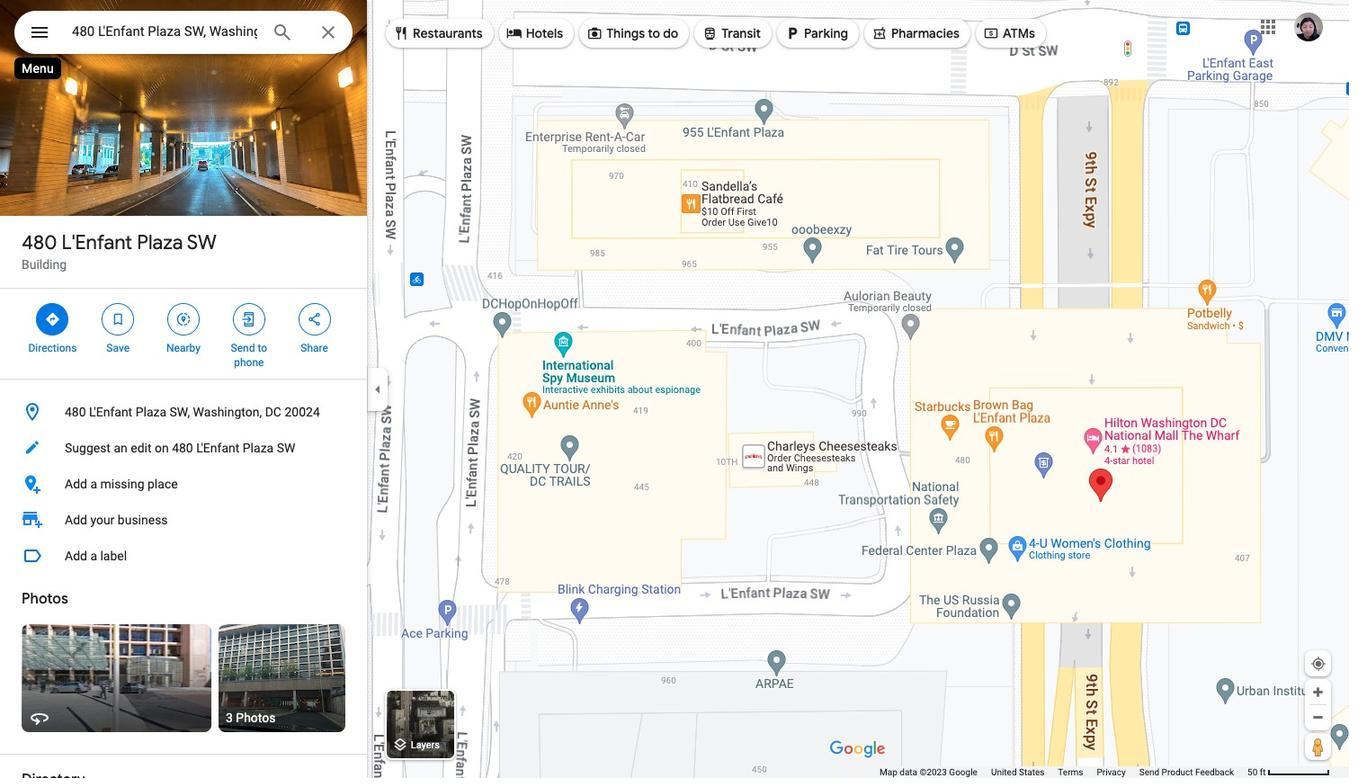 Task type: vqa. For each thing, say whether or not it's contained in the screenshot.
the bottommost the a
yes



Task type: describe. For each thing, give the bounding box(es) containing it.
none field inside 480 l'enfant plaza sw, washington, dc 20024 field
[[72, 21, 257, 42]]

50 ft button
[[1248, 768, 1331, 778]]

atms
[[1003, 25, 1036, 41]]


[[29, 20, 50, 45]]


[[984, 23, 1000, 43]]

 transit
[[702, 23, 761, 43]]

plaza for sw
[[137, 230, 183, 256]]

plaza for sw,
[[136, 405, 167, 419]]

dc
[[265, 405, 282, 419]]

collapse side panel image
[[368, 379, 388, 399]]

ft
[[1261, 768, 1267, 778]]

to inside send to phone
[[258, 342, 267, 355]]

suggest
[[65, 441, 111, 455]]

data
[[900, 768, 918, 778]]

 parking
[[785, 23, 849, 43]]

480 l'enfant plaza sw main content
[[0, 0, 367, 778]]

a for label
[[90, 549, 97, 563]]

480 l'enfant plaza sw, washington, dc 20024 button
[[0, 394, 367, 430]]

20024
[[285, 405, 320, 419]]

save
[[107, 342, 130, 355]]

place
[[148, 477, 178, 491]]

actions for 480 l'enfant plaza sw region
[[0, 289, 367, 379]]

states
[[1020, 768, 1045, 778]]

terms button
[[1059, 767, 1084, 778]]

suggest an edit on 480 l'enfant plaza sw
[[65, 441, 296, 455]]

add a missing place button
[[0, 466, 367, 502]]

do
[[664, 25, 679, 41]]

plaza inside suggest an edit on 480 l'enfant plaza sw 'button'
[[243, 441, 274, 455]]

©2023
[[920, 768, 948, 778]]


[[872, 23, 888, 43]]

google
[[950, 768, 978, 778]]

sw,
[[170, 405, 190, 419]]


[[110, 310, 126, 329]]

add for add a label
[[65, 549, 87, 563]]

l'enfant for sw,
[[89, 405, 132, 419]]

 search field
[[14, 11, 353, 58]]

washington,
[[193, 405, 262, 419]]

united states button
[[992, 767, 1045, 778]]


[[702, 23, 718, 43]]

edit
[[131, 441, 152, 455]]

directions
[[28, 342, 77, 355]]

add for add a missing place
[[65, 477, 87, 491]]

 button
[[14, 11, 65, 58]]

privacy button
[[1097, 767, 1127, 778]]

united
[[992, 768, 1017, 778]]

business
[[118, 513, 168, 527]]

zoom out image
[[1312, 711, 1326, 724]]

480 for sw
[[22, 230, 57, 256]]


[[506, 23, 523, 43]]

sw inside 'button'
[[277, 441, 296, 455]]

 things to do
[[587, 23, 679, 43]]

send product feedback button
[[1140, 767, 1235, 778]]

building
[[22, 257, 67, 272]]

add a label
[[65, 549, 127, 563]]


[[241, 310, 257, 329]]

sw inside 480 l'enfant plaza sw building
[[187, 230, 217, 256]]

your
[[90, 513, 115, 527]]

terms
[[1059, 768, 1084, 778]]

transit
[[722, 25, 761, 41]]



Task type: locate. For each thing, give the bounding box(es) containing it.
l'enfant inside 'button'
[[196, 441, 240, 455]]

480 inside 'button'
[[172, 441, 193, 455]]

1 horizontal spatial to
[[648, 25, 661, 41]]

photos down add a label
[[22, 590, 68, 608]]

2 vertical spatial 480
[[172, 441, 193, 455]]

None field
[[72, 21, 257, 42]]

3 photos button
[[219, 625, 346, 733]]

480 l'enfant plaza sw, washington, dc 20024
[[65, 405, 320, 419]]

send up phone
[[231, 342, 255, 355]]

0 horizontal spatial 480
[[22, 230, 57, 256]]

to inside the  things to do
[[648, 25, 661, 41]]

0 horizontal spatial photos
[[22, 590, 68, 608]]

hotels
[[526, 25, 564, 41]]

l'enfant inside button
[[89, 405, 132, 419]]

3
[[226, 711, 233, 725]]

a left missing
[[90, 477, 97, 491]]

things
[[607, 25, 645, 41]]

sw
[[187, 230, 217, 256], [277, 441, 296, 455]]

0 horizontal spatial sw
[[187, 230, 217, 256]]

add your business link
[[0, 502, 367, 538]]

sw up 
[[187, 230, 217, 256]]

add left your
[[65, 513, 87, 527]]

0 vertical spatial plaza
[[137, 230, 183, 256]]

a for missing
[[90, 477, 97, 491]]

footer inside google maps element
[[880, 767, 1248, 778]]

send product feedback
[[1140, 768, 1235, 778]]

a inside add a missing place button
[[90, 477, 97, 491]]


[[785, 23, 801, 43]]

send to phone
[[231, 342, 267, 369]]


[[175, 310, 192, 329]]


[[307, 310, 323, 329]]

l'enfant down washington, on the bottom left of the page
[[196, 441, 240, 455]]

2 vertical spatial l'enfant
[[196, 441, 240, 455]]

1 vertical spatial to
[[258, 342, 267, 355]]

1 vertical spatial 480
[[65, 405, 86, 419]]

50 ft
[[1248, 768, 1267, 778]]

1 add from the top
[[65, 477, 87, 491]]

0 vertical spatial send
[[231, 342, 255, 355]]

add a label button
[[0, 538, 367, 574]]

map data ©2023 google
[[880, 768, 978, 778]]

3 photos
[[226, 711, 276, 725]]

label
[[100, 549, 127, 563]]

restaurants
[[413, 25, 483, 41]]

suggest an edit on 480 l'enfant plaza sw button
[[0, 430, 367, 466]]

480 l'enfant plaza sw building
[[22, 230, 217, 272]]


[[393, 23, 409, 43]]

photos inside button
[[236, 711, 276, 725]]

send inside button
[[1140, 768, 1160, 778]]

plaza down dc
[[243, 441, 274, 455]]

480
[[22, 230, 57, 256], [65, 405, 86, 419], [172, 441, 193, 455]]

1 vertical spatial add
[[65, 513, 87, 527]]

480 up the suggest
[[65, 405, 86, 419]]

united states
[[992, 768, 1045, 778]]

plaza
[[137, 230, 183, 256], [136, 405, 167, 419], [243, 441, 274, 455]]

0 vertical spatial add
[[65, 477, 87, 491]]

1 horizontal spatial 480
[[65, 405, 86, 419]]

0 vertical spatial l'enfant
[[62, 230, 132, 256]]

0 vertical spatial photos
[[22, 590, 68, 608]]

1 vertical spatial a
[[90, 549, 97, 563]]

1 horizontal spatial photos
[[236, 711, 276, 725]]

missing
[[100, 477, 145, 491]]

2 a from the top
[[90, 549, 97, 563]]

footer containing map data ©2023 google
[[880, 767, 1248, 778]]

add a missing place
[[65, 477, 178, 491]]

zoom in image
[[1312, 686, 1326, 699]]

to up phone
[[258, 342, 267, 355]]

50
[[1248, 768, 1258, 778]]

l'enfant up an
[[89, 405, 132, 419]]

l'enfant inside 480 l'enfant plaza sw building
[[62, 230, 132, 256]]

plaza up 
[[137, 230, 183, 256]]

send for send product feedback
[[1140, 768, 1160, 778]]

a inside add a label button
[[90, 549, 97, 563]]

1 vertical spatial sw
[[277, 441, 296, 455]]

0 vertical spatial sw
[[187, 230, 217, 256]]

photos
[[22, 590, 68, 608], [236, 711, 276, 725]]

 restaurants
[[393, 23, 483, 43]]

sw down dc
[[277, 441, 296, 455]]

send for send to phone
[[231, 342, 255, 355]]

on
[[155, 441, 169, 455]]

add
[[65, 477, 87, 491], [65, 513, 87, 527], [65, 549, 87, 563]]

l'enfant up building
[[62, 230, 132, 256]]

add left label
[[65, 549, 87, 563]]

footer
[[880, 767, 1248, 778]]

1 vertical spatial send
[[1140, 768, 1160, 778]]

to
[[648, 25, 661, 41], [258, 342, 267, 355]]

show street view coverage image
[[1306, 733, 1332, 760]]

 atms
[[984, 23, 1036, 43]]

0 vertical spatial a
[[90, 477, 97, 491]]

1 horizontal spatial sw
[[277, 441, 296, 455]]

plaza inside 480 l'enfant plaza sw building
[[137, 230, 183, 256]]

a
[[90, 477, 97, 491], [90, 549, 97, 563]]

nearby
[[167, 342, 201, 355]]

1 horizontal spatial send
[[1140, 768, 1160, 778]]

add your business
[[65, 513, 168, 527]]

photos right 3
[[236, 711, 276, 725]]

privacy
[[1097, 768, 1127, 778]]

0 horizontal spatial to
[[258, 342, 267, 355]]

1 a from the top
[[90, 477, 97, 491]]

480 right on
[[172, 441, 193, 455]]

map
[[880, 768, 898, 778]]

2 vertical spatial plaza
[[243, 441, 274, 455]]

pharmacies
[[892, 25, 960, 41]]

phone
[[234, 356, 264, 369]]

parking
[[805, 25, 849, 41]]

send inside send to phone
[[231, 342, 255, 355]]

l'enfant for sw
[[62, 230, 132, 256]]

l'enfant
[[62, 230, 132, 256], [89, 405, 132, 419], [196, 441, 240, 455]]

480 L'Enfant Plaza SW, Washington, DC 20024 field
[[14, 11, 353, 54]]

1 vertical spatial l'enfant
[[89, 405, 132, 419]]

product
[[1162, 768, 1194, 778]]

 pharmacies
[[872, 23, 960, 43]]

480 for sw,
[[65, 405, 86, 419]]


[[44, 310, 61, 329]]

480 up building
[[22, 230, 57, 256]]

480 inside 480 l'enfant plaza sw building
[[22, 230, 57, 256]]

send
[[231, 342, 255, 355], [1140, 768, 1160, 778]]

2 add from the top
[[65, 513, 87, 527]]

1 vertical spatial photos
[[236, 711, 276, 725]]

0 vertical spatial to
[[648, 25, 661, 41]]


[[587, 23, 603, 43]]

1 vertical spatial plaza
[[136, 405, 167, 419]]

 hotels
[[506, 23, 564, 43]]

send left product
[[1140, 768, 1160, 778]]

google maps element
[[0, 0, 1350, 778]]

plaza inside the 480 l'enfant plaza sw, washington, dc 20024 button
[[136, 405, 167, 419]]

2 horizontal spatial 480
[[172, 441, 193, 455]]

an
[[114, 441, 128, 455]]

plaza left sw,
[[136, 405, 167, 419]]

add down the suggest
[[65, 477, 87, 491]]

add for add your business
[[65, 513, 87, 527]]

480 inside button
[[65, 405, 86, 419]]

2 vertical spatial add
[[65, 549, 87, 563]]

feedback
[[1196, 768, 1235, 778]]

show your location image
[[1311, 656, 1327, 672]]

to left do
[[648, 25, 661, 41]]

0 horizontal spatial send
[[231, 342, 255, 355]]

3 add from the top
[[65, 549, 87, 563]]

layers
[[411, 740, 440, 752]]

a left label
[[90, 549, 97, 563]]

share
[[301, 342, 328, 355]]

0 vertical spatial 480
[[22, 230, 57, 256]]

google account: michele murakami  
(michele.murakami@adept.ai) image
[[1295, 12, 1324, 41]]



